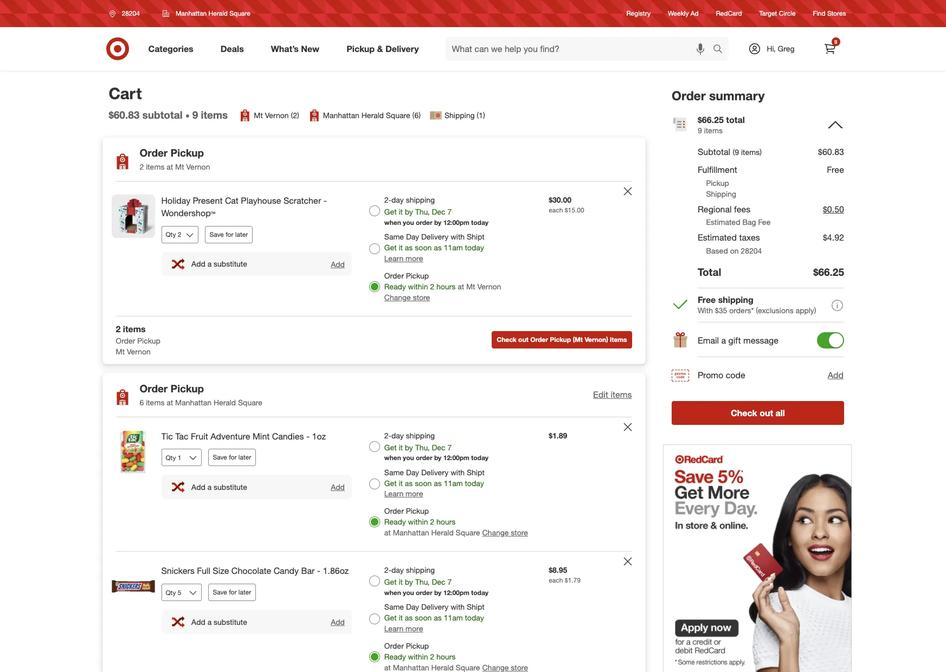 Task type: describe. For each thing, give the bounding box(es) containing it.
6
[[140, 398, 144, 407]]

more for snickers full size chocolate candy bar - 1.86oz
[[406, 624, 423, 634]]

with
[[698, 306, 713, 315]]

vernon inside "2 items order pickup mt vernon"
[[127, 347, 151, 356]]

target redcard save 5% get more every day. in store & online. apply now for a credit or debit redcard. *some restrictions apply. image
[[663, 445, 852, 672]]

2- for snickers full size chocolate candy bar - 1.86oz
[[384, 566, 392, 575]]

change inside order pickup ready within 2 hours at mt vernon change store
[[384, 293, 411, 302]]

ready within 2 hours
[[384, 653, 456, 662]]

tic tac fruit adventure mint candies - 1oz link
[[161, 430, 352, 443]]

scratcher
[[284, 195, 321, 206]]

1.86oz
[[323, 566, 349, 577]]

full
[[197, 566, 210, 577]]

add button for holiday present cat playhouse scratcher - wondershop™
[[330, 259, 345, 269]]

regional fees
[[698, 204, 750, 215]]

for for adventure
[[229, 454, 237, 462]]

4 it from the top
[[399, 479, 403, 488]]

shipping for holiday present cat playhouse scratcher - wondershop™
[[406, 195, 435, 205]]

redcard link
[[716, 9, 742, 18]]

order for tic tac fruit adventure mint candies - 1oz
[[416, 454, 433, 462]]

list containing mt vernon (2)
[[239, 109, 485, 122]]

mint
[[253, 431, 270, 442]]

change inside the "order pickup ready within 2 hours at manhattan herald square change store"
[[482, 528, 509, 538]]

change store button for tic tac fruit adventure mint candies - 1oz
[[482, 528, 528, 539]]

chocolate
[[231, 566, 271, 577]]

out for order summary
[[760, 408, 773, 419]]

fulfillment
[[698, 164, 737, 175]]

2- for tic tac fruit adventure mint candies - 1oz
[[384, 431, 392, 440]]

promo
[[698, 370, 723, 381]]

you for tic tac fruit adventure mint candies - 1oz
[[403, 454, 414, 462]]

check for order summary
[[731, 408, 757, 419]]

7 for tic tac fruit adventure mint candies - 1oz
[[448, 443, 452, 452]]

items inside order pickup 2 items at mt vernon
[[146, 162, 165, 171]]

out for 2
[[518, 336, 529, 344]]

vernon)
[[585, 336, 608, 344]]

12:00pm for tic tac fruit adventure mint candies - 1oz
[[443, 454, 469, 462]]

estimated taxes
[[698, 232, 760, 243]]

(9
[[733, 148, 739, 157]]

square inside order pickup 6 items at manhattan herald square
[[238, 398, 262, 407]]

orders*
[[729, 306, 754, 315]]

tac
[[175, 431, 188, 442]]

$30.00
[[549, 195, 572, 205]]

$15.00
[[565, 206, 584, 214]]

store inside the "order pickup ready within 2 hours at manhattan herald square change store"
[[511, 528, 528, 538]]

target
[[759, 9, 777, 18]]

manhattan inside the "order pickup ready within 2 hours at manhattan herald square change store"
[[393, 528, 429, 538]]

tic tac fruit adventure mint candies - 1oz image
[[111, 430, 155, 474]]

cat
[[225, 195, 239, 206]]

check out all button
[[672, 402, 844, 425]]

add button for snickers full size chocolate candy bar - 1.86oz
[[330, 617, 345, 627]]

find
[[813, 9, 826, 18]]

shipping inside free shipping with $35 orders* (exclusions apply)
[[718, 295, 753, 306]]

substitute for playhouse
[[214, 259, 247, 268]]

mt inside "2 items order pickup mt vernon"
[[116, 347, 125, 356]]

6 it from the top
[[399, 614, 403, 623]]

what's new
[[271, 43, 319, 54]]

2-day shipping get it by thu, dec 7 when you order by 12:00pm today for snickers full size chocolate candy bar - 1.86oz
[[384, 566, 489, 597]]

$60.83 subtotal
[[109, 109, 183, 121]]

new
[[301, 43, 319, 54]]

bar
[[301, 566, 315, 577]]

shipping for snickers full size chocolate candy bar - 1.86oz
[[406, 566, 435, 575]]

search
[[708, 44, 734, 55]]

substitute for chocolate
[[214, 617, 247, 627]]

vernon inside order pickup ready within 2 hours at mt vernon change store
[[477, 282, 501, 291]]

28204 button
[[102, 4, 151, 23]]

substitute for adventure
[[214, 482, 247, 492]]

items inside button
[[610, 336, 627, 344]]

herald inside order pickup 6 items at manhattan herald square
[[214, 398, 236, 407]]

at inside order pickup 2 items at mt vernon
[[167, 162, 173, 171]]

when for snickers full size chocolate candy bar - 1.86oz
[[384, 589, 401, 597]]

when for holiday present cat playhouse scratcher - wondershop™
[[384, 219, 401, 227]]

pickup inside order pickup 6 items at manhattan herald square
[[171, 382, 204, 395]]

11am for snickers full size chocolate candy bar - 1.86oz
[[444, 614, 463, 623]]

1 vertical spatial 28204
[[741, 246, 762, 256]]

weekly
[[668, 9, 689, 18]]

What can we help you find? suggestions appear below search field
[[446, 37, 716, 61]]

vernon inside order pickup 2 items at mt vernon
[[186, 162, 210, 171]]

herald inside the "order pickup ready within 2 hours at manhattan herald square change store"
[[431, 528, 454, 538]]

bag
[[743, 218, 756, 227]]

day for snickers full size chocolate candy bar - 1.86oz
[[406, 603, 419, 612]]

search button
[[708, 37, 734, 63]]

at inside the "order pickup ready within 2 hours at manhattan herald square change store"
[[384, 528, 391, 538]]

present
[[193, 195, 223, 206]]

target circle
[[759, 9, 796, 18]]

2 it from the top
[[399, 243, 403, 252]]

9 items
[[192, 109, 228, 121]]

edit
[[593, 389, 608, 400]]

what's
[[271, 43, 299, 54]]

11am for tic tac fruit adventure mint candies - 1oz
[[444, 479, 463, 488]]

7 for snickers full size chocolate candy bar - 1.86oz
[[448, 578, 452, 587]]

snickers
[[161, 566, 195, 577]]

3 hours from the top
[[437, 653, 456, 662]]

delivery right '&'
[[386, 43, 419, 54]]

snickers full size chocolate candy bar - 1.86oz
[[161, 566, 349, 577]]

1 it from the top
[[399, 207, 403, 216]]

same for holiday present cat playhouse scratcher - wondershop™
[[384, 232, 404, 241]]

2-day shipping get it by thu, dec 7 when you order by 12:00pm today for holiday present cat playhouse scratcher - wondershop™
[[384, 195, 489, 227]]

day for tic tac fruit adventure mint candies - 1oz
[[392, 431, 404, 440]]

a for holiday present cat playhouse scratcher - wondershop™
[[208, 259, 212, 268]]

$66.25 for $66.25
[[813, 266, 844, 278]]

mt inside order pickup 2 items at mt vernon
[[175, 162, 184, 171]]

stores
[[827, 9, 846, 18]]

order pickup 2 items at mt vernon
[[140, 147, 210, 171]]

1 get from the top
[[384, 207, 397, 216]]

$8.95 each $1.79
[[549, 566, 581, 585]]

day for holiday present cat playhouse scratcher - wondershop™
[[392, 195, 404, 205]]

learn for holiday present cat playhouse scratcher - wondershop™
[[384, 254, 404, 263]]

store inside order pickup ready within 2 hours at mt vernon change store
[[413, 293, 430, 302]]

weekly ad
[[668, 9, 699, 18]]

cart item ready to fulfill group containing tic tac fruit adventure mint candies - 1oz
[[103, 417, 645, 552]]

greg
[[778, 44, 795, 53]]

based
[[706, 246, 728, 256]]

herald inside dropdown button
[[209, 9, 228, 17]]

cart item ready to fulfill group containing holiday present cat playhouse scratcher - wondershop™
[[103, 182, 645, 316]]

pickup shipping
[[706, 178, 736, 198]]

when for tic tac fruit adventure mint candies - 1oz
[[384, 454, 401, 462]]

ready for holiday present cat playhouse scratcher - wondershop™
[[384, 282, 406, 291]]

size
[[213, 566, 229, 577]]

same day delivery with shipt get it as soon as 11am today learn more for snickers full size chocolate candy bar - 1.86oz
[[384, 603, 485, 634]]

learn more button for tic tac fruit adventure mint candies - 1oz
[[384, 489, 423, 500]]

shipt for tic tac fruit adventure mint candies - 1oz
[[467, 468, 485, 477]]

Store pickup radio
[[369, 652, 380, 663]]

same day delivery with shipt get it as soon as 11am today learn more for holiday present cat playhouse scratcher - wondershop™
[[384, 232, 485, 263]]

later for chocolate
[[238, 589, 251, 597]]

- for 1oz
[[306, 431, 310, 442]]

with for holiday present cat playhouse scratcher - wondershop™
[[451, 232, 465, 241]]

2 inside order pickup 2 items at mt vernon
[[140, 162, 144, 171]]

mt vernon (2)
[[254, 111, 299, 120]]

holiday
[[161, 195, 190, 206]]

hours for tic tac fruit adventure mint candies - 1oz
[[437, 518, 456, 527]]

hi, greg
[[767, 44, 795, 53]]

manhattan herald square (6)
[[323, 111, 421, 120]]

tic tac fruit adventure mint candies - 1oz
[[161, 431, 326, 442]]

save for later button for playhouse
[[205, 226, 253, 243]]

email a gift message
[[698, 335, 778, 346]]

5 get from the top
[[384, 578, 397, 587]]

items inside order pickup 6 items at manhattan herald square
[[146, 398, 165, 407]]

wondershop™
[[161, 208, 215, 219]]

deals
[[221, 43, 244, 54]]

$0.50 button
[[823, 202, 844, 217]]

save for later for chocolate
[[213, 589, 251, 597]]

candies
[[272, 431, 304, 442]]

gift
[[728, 335, 741, 346]]

hi,
[[767, 44, 776, 53]]

subtotal
[[698, 147, 730, 157]]

hours for holiday present cat playhouse scratcher - wondershop™
[[437, 282, 456, 291]]

adventure
[[211, 431, 250, 442]]

pickup inside order pickup ready within 2 hours at mt vernon change store
[[406, 271, 429, 280]]

(exclusions
[[756, 306, 793, 315]]

0 horizontal spatial shipping
[[445, 111, 475, 120]]

with for tic tac fruit adventure mint candies - 1oz
[[451, 468, 465, 477]]

12:00pm for holiday present cat playhouse scratcher - wondershop™
[[443, 219, 469, 227]]

estimated for estimated taxes
[[698, 232, 737, 243]]

save for fruit
[[213, 454, 227, 462]]

pickup inside order pickup 2 items at mt vernon
[[171, 147, 204, 159]]

add a substitute for cat
[[191, 259, 247, 268]]

promo code
[[698, 370, 745, 381]]

(1)
[[477, 111, 485, 120]]

$1.89
[[549, 431, 567, 440]]

(6)
[[412, 111, 421, 120]]

order for order pickup 6 items at manhattan herald square
[[140, 382, 168, 395]]

learn more button for holiday present cat playhouse scratcher - wondershop™
[[384, 253, 423, 264]]

pickup inside "2 items order pickup mt vernon"
[[137, 336, 160, 345]]

for for chocolate
[[229, 589, 237, 597]]

(mt
[[573, 336, 583, 344]]

store pickup radio for holiday present cat playhouse scratcher - wondershop™
[[369, 281, 380, 292]]

3 get from the top
[[384, 443, 397, 452]]

9 for 9
[[834, 39, 837, 45]]

total
[[726, 114, 745, 125]]

3 it from the top
[[399, 443, 403, 452]]

$4.92
[[823, 232, 844, 243]]

1 horizontal spatial shipping
[[706, 189, 736, 198]]

add button for tic tac fruit adventure mint candies - 1oz
[[330, 482, 345, 492]]

items inside "2 items order pickup mt vernon"
[[123, 324, 146, 335]]

later for adventure
[[238, 454, 251, 462]]

more for holiday present cat playhouse scratcher - wondershop™
[[406, 254, 423, 263]]

estimated bag fee
[[706, 218, 771, 227]]

order inside button
[[530, 336, 548, 344]]

day for holiday present cat playhouse scratcher - wondershop™
[[406, 232, 419, 241]]

order for order pickup ready within 2 hours at mt vernon change store
[[384, 271, 404, 280]]

registry link
[[627, 9, 651, 18]]

based on 28204
[[706, 246, 762, 256]]



Task type: vqa. For each thing, say whether or not it's contained in the screenshot.
first "ADD TO CART" from left
no



Task type: locate. For each thing, give the bounding box(es) containing it.
1 vertical spatial with
[[451, 468, 465, 477]]

1 learn more button from the top
[[384, 253, 423, 264]]

registry
[[627, 9, 651, 18]]

3 day from the top
[[406, 603, 419, 612]]

0 vertical spatial free
[[827, 164, 844, 175]]

order inside order pickup 2 items at mt vernon
[[140, 147, 168, 159]]

9 down stores
[[834, 39, 837, 45]]

1 within from the top
[[408, 282, 428, 291]]

0 vertical spatial later
[[235, 230, 248, 238]]

manhattan
[[176, 9, 207, 17], [323, 111, 359, 120], [175, 398, 212, 407], [393, 528, 429, 538]]

fees
[[734, 204, 750, 215]]

1 vertical spatial 2-
[[384, 431, 392, 440]]

0 vertical spatial when
[[384, 219, 401, 227]]

1 same day delivery with shipt get it as soon as 11am today learn more from the top
[[384, 232, 485, 263]]

1 soon from the top
[[415, 243, 432, 252]]

square inside dropdown button
[[230, 9, 250, 17]]

- inside "link"
[[306, 431, 310, 442]]

2- for holiday present cat playhouse scratcher - wondershop™
[[384, 195, 392, 205]]

order for order pickup ready within 2 hours at manhattan herald square change store
[[384, 507, 404, 516]]

3 you from the top
[[403, 589, 414, 597]]

1 horizontal spatial change
[[482, 528, 509, 538]]

1 vertical spatial within
[[408, 518, 428, 527]]

dec for tic tac fruit adventure mint candies - 1oz
[[432, 443, 446, 452]]

learn
[[384, 254, 404, 263], [384, 489, 404, 499], [384, 624, 404, 634]]

list
[[239, 109, 485, 122]]

edit items button
[[593, 389, 632, 401]]

11am up order pickup ready within 2 hours at mt vernon change store
[[444, 243, 463, 252]]

snickers full size chocolate candy bar - 1.86oz image
[[111, 565, 155, 609]]

mt inside order pickup ready within 2 hours at mt vernon change store
[[466, 282, 475, 291]]

order inside "2 items order pickup mt vernon"
[[116, 336, 135, 345]]

2 substitute from the top
[[214, 482, 247, 492]]

at inside order pickup ready within 2 hours at mt vernon change store
[[458, 282, 464, 291]]

day for tic tac fruit adventure mint candies - 1oz
[[406, 468, 419, 477]]

learn more button for snickers full size chocolate candy bar - 1.86oz
[[384, 624, 423, 635]]

1 vertical spatial day
[[392, 431, 404, 440]]

weekly ad link
[[668, 9, 699, 18]]

1 more from the top
[[406, 254, 423, 263]]

1 order from the top
[[416, 219, 433, 227]]

order pickup 6 items at manhattan herald square
[[140, 382, 262, 407]]

0 vertical spatial -
[[324, 195, 327, 206]]

manhattan herald square button
[[156, 4, 257, 23]]

1 vertical spatial 2-day shipping get it by thu, dec 7 when you order by 12:00pm today
[[384, 431, 489, 462]]

1 vertical spatial $66.25
[[813, 266, 844, 278]]

all
[[775, 408, 785, 419]]

0 vertical spatial change store button
[[384, 292, 430, 303]]

free for free
[[827, 164, 844, 175]]

3 7 from the top
[[448, 578, 452, 587]]

1 day from the top
[[392, 195, 404, 205]]

each inside $30.00 each $15.00
[[549, 206, 563, 214]]

soon
[[415, 243, 432, 252], [415, 479, 432, 488], [415, 614, 432, 623]]

save for later for playhouse
[[210, 230, 248, 238]]

deals link
[[211, 37, 257, 61]]

2 vertical spatial soon
[[415, 614, 432, 623]]

3 ready from the top
[[384, 653, 406, 662]]

- inside the holiday present cat playhouse scratcher - wondershop™
[[324, 195, 327, 206]]

1 2- from the top
[[384, 195, 392, 205]]

save down size in the left bottom of the page
[[213, 589, 227, 597]]

0 vertical spatial 28204
[[122, 9, 140, 17]]

2 get from the top
[[384, 243, 397, 252]]

save for size
[[213, 589, 227, 597]]

2 vertical spatial 11am
[[444, 614, 463, 623]]

order for order pickup
[[384, 642, 404, 651]]

save for later down size in the left bottom of the page
[[213, 589, 251, 597]]

1 ready from the top
[[384, 282, 406, 291]]

order
[[416, 219, 433, 227], [416, 454, 433, 462], [416, 589, 433, 597]]

within for holiday present cat playhouse scratcher - wondershop™
[[408, 282, 428, 291]]

1 horizontal spatial check
[[731, 408, 757, 419]]

0 vertical spatial same
[[384, 232, 404, 241]]

pickup
[[347, 43, 375, 54], [171, 147, 204, 159], [706, 178, 729, 187], [406, 271, 429, 280], [550, 336, 571, 344], [137, 336, 160, 345], [171, 382, 204, 395], [406, 507, 429, 516], [406, 642, 429, 651]]

add
[[191, 259, 205, 268], [331, 260, 345, 269], [828, 370, 844, 381], [191, 482, 205, 492], [331, 483, 345, 492], [191, 617, 205, 627], [331, 618, 345, 627]]

same day delivery with shipt get it as soon as 11am today learn more for tic tac fruit adventure mint candies - 1oz
[[384, 468, 485, 499]]

hours
[[437, 282, 456, 291], [437, 518, 456, 527], [437, 653, 456, 662]]

order for holiday present cat playhouse scratcher - wondershop™
[[416, 219, 433, 227]]

taxes
[[739, 232, 760, 243]]

you
[[403, 219, 414, 227], [403, 454, 414, 462], [403, 589, 414, 597]]

None radio
[[369, 206, 380, 216], [369, 441, 380, 452], [369, 479, 380, 490], [369, 576, 380, 587], [369, 614, 380, 625], [369, 206, 380, 216], [369, 441, 380, 452], [369, 479, 380, 490], [369, 576, 380, 587], [369, 614, 380, 625]]

0 vertical spatial with
[[451, 232, 465, 241]]

2 vertical spatial save for later button
[[208, 584, 256, 602]]

1 each from the top
[[549, 206, 563, 214]]

9 up subtotal
[[698, 126, 702, 135]]

0 vertical spatial change
[[384, 293, 411, 302]]

subtotal (9 items)
[[698, 147, 762, 157]]

later
[[235, 230, 248, 238], [238, 454, 251, 462], [238, 589, 251, 597]]

herald
[[209, 9, 228, 17], [362, 111, 384, 120], [214, 398, 236, 407], [431, 528, 454, 538]]

at inside order pickup 6 items at manhattan herald square
[[167, 398, 173, 407]]

0 vertical spatial out
[[518, 336, 529, 344]]

change store button
[[384, 292, 430, 303], [482, 528, 528, 539]]

check inside button
[[731, 408, 757, 419]]

2 order from the top
[[416, 454, 433, 462]]

0 vertical spatial shipping
[[445, 111, 475, 120]]

ready inside the "order pickup ready within 2 hours at manhattan herald square change store"
[[384, 518, 406, 527]]

pickup & delivery
[[347, 43, 419, 54]]

2 cart item ready to fulfill group from the top
[[103, 417, 645, 552]]

2 items order pickup mt vernon
[[116, 324, 160, 356]]

5 it from the top
[[399, 578, 403, 587]]

3 substitute from the top
[[214, 617, 247, 627]]

2 vertical spatial ready
[[384, 653, 406, 662]]

order summary
[[672, 88, 765, 103]]

more up the "order pickup ready within 2 hours at manhattan herald square change store"
[[406, 489, 423, 499]]

7
[[448, 207, 452, 216], [448, 443, 452, 452], [448, 578, 452, 587]]

1 vertical spatial -
[[306, 431, 310, 442]]

save for later down adventure
[[213, 454, 251, 462]]

later for playhouse
[[235, 230, 248, 238]]

check for 2
[[497, 336, 517, 344]]

free
[[827, 164, 844, 175], [698, 295, 716, 306]]

Store pickup radio
[[369, 281, 380, 292], [369, 517, 380, 528]]

2 each from the top
[[549, 577, 563, 585]]

total
[[698, 266, 721, 278]]

out inside button
[[760, 408, 773, 419]]

9 for 9 items
[[192, 109, 198, 121]]

3 when from the top
[[384, 589, 401, 597]]

order inside order pickup ready within 2 hours at mt vernon change store
[[384, 271, 404, 280]]

same for tic tac fruit adventure mint candies - 1oz
[[384, 468, 404, 477]]

2-day shipping get it by thu, dec 7 when you order by 12:00pm today for tic tac fruit adventure mint candies - 1oz
[[384, 431, 489, 462]]

shipping (1)
[[445, 111, 485, 120]]

later down chocolate
[[238, 589, 251, 597]]

snickers full size chocolate candy bar - 1.86oz link
[[161, 565, 352, 578]]

2 vertical spatial with
[[451, 603, 465, 612]]

2 same day delivery with shipt get it as soon as 11am today learn more from the top
[[384, 468, 485, 499]]

a
[[208, 259, 212, 268], [721, 335, 726, 346], [208, 482, 212, 492], [208, 617, 212, 627]]

a for snickers full size chocolate candy bar - 1.86oz
[[208, 617, 212, 627]]

1 vertical spatial add a substitute
[[191, 482, 247, 492]]

free up $0.50
[[827, 164, 844, 175]]

change
[[384, 293, 411, 302], [482, 528, 509, 538]]

2 vertical spatial hours
[[437, 653, 456, 662]]

free up with
[[698, 295, 716, 306]]

11am up ready within 2 hours
[[444, 614, 463, 623]]

2 day from the top
[[406, 468, 419, 477]]

you for holiday present cat playhouse scratcher - wondershop™
[[403, 219, 414, 227]]

dec for snickers full size chocolate candy bar - 1.86oz
[[432, 578, 446, 587]]

soon for snickers full size chocolate candy bar - 1.86oz
[[415, 614, 432, 623]]

2 inside order pickup ready within 2 hours at mt vernon change store
[[430, 282, 434, 291]]

same
[[384, 232, 404, 241], [384, 468, 404, 477], [384, 603, 404, 612]]

delivery up order pickup
[[421, 603, 449, 612]]

2 vertical spatial add a substitute
[[191, 617, 247, 627]]

each down $30.00
[[549, 206, 563, 214]]

0 vertical spatial soon
[[415, 243, 432, 252]]

1 vertical spatial shipping
[[706, 189, 736, 198]]

$35
[[715, 306, 727, 315]]

within inside the "order pickup ready within 2 hours at manhattan herald square change store"
[[408, 518, 428, 527]]

2 vertical spatial dec
[[432, 578, 446, 587]]

11am
[[444, 243, 463, 252], [444, 479, 463, 488], [444, 614, 463, 623]]

delivery for holiday present cat playhouse scratcher - wondershop™
[[421, 232, 449, 241]]

28204 inside dropdown button
[[122, 9, 140, 17]]

1 vertical spatial substitute
[[214, 482, 247, 492]]

out
[[518, 336, 529, 344], [760, 408, 773, 419]]

ready inside order pickup ready within 2 hours at mt vernon change store
[[384, 282, 406, 291]]

2 vertical spatial more
[[406, 624, 423, 634]]

order for order pickup 2 items at mt vernon
[[140, 147, 168, 159]]

1 vertical spatial order
[[416, 454, 433, 462]]

delivery up the "order pickup ready within 2 hours at manhattan herald square change store"
[[421, 468, 449, 477]]

3 day from the top
[[392, 566, 404, 575]]

later down tic tac fruit adventure mint candies - 1oz
[[238, 454, 251, 462]]

None radio
[[369, 244, 380, 254]]

more up order pickup
[[406, 624, 423, 634]]

0 horizontal spatial store
[[413, 293, 430, 302]]

2 when from the top
[[384, 454, 401, 462]]

edit items
[[593, 389, 632, 400]]

1 11am from the top
[[444, 243, 463, 252]]

11am up the "order pickup ready within 2 hours at manhattan herald square change store"
[[444, 479, 463, 488]]

1 horizontal spatial 9
[[698, 126, 702, 135]]

1 store pickup radio from the top
[[369, 281, 380, 292]]

1 vertical spatial save for later
[[213, 454, 251, 462]]

2 inside "2 items order pickup mt vernon"
[[116, 324, 121, 335]]

0 vertical spatial order
[[416, 219, 433, 227]]

1 when from the top
[[384, 219, 401, 227]]

0 vertical spatial ready
[[384, 282, 406, 291]]

ready for tic tac fruit adventure mint candies - 1oz
[[384, 518, 406, 527]]

0 vertical spatial dec
[[432, 207, 446, 216]]

delivery for tic tac fruit adventure mint candies - 1oz
[[421, 468, 449, 477]]

3 2-day shipping get it by thu, dec 7 when you order by 12:00pm today from the top
[[384, 566, 489, 597]]

$66.25 left total
[[698, 114, 724, 125]]

shipping up regional fees
[[706, 189, 736, 198]]

1 vertical spatial save for later button
[[208, 449, 256, 467]]

3 more from the top
[[406, 624, 423, 634]]

free inside free shipping with $35 orders* (exclusions apply)
[[698, 295, 716, 306]]

save for later button for chocolate
[[208, 584, 256, 602]]

find stores link
[[813, 9, 846, 18]]

0 vertical spatial estimated
[[706, 218, 740, 227]]

save down present
[[210, 230, 224, 238]]

0 vertical spatial store pickup radio
[[369, 281, 380, 292]]

3 same from the top
[[384, 603, 404, 612]]

1 add a substitute from the top
[[191, 259, 247, 268]]

(2)
[[291, 111, 299, 120]]

2 dec from the top
[[432, 443, 446, 452]]

out inside button
[[518, 336, 529, 344]]

free for free shipping with $35 orders* (exclusions apply)
[[698, 295, 716, 306]]

on
[[730, 246, 739, 256]]

3 thu, from the top
[[415, 578, 430, 587]]

for down size in the left bottom of the page
[[229, 589, 237, 597]]

2 hours from the top
[[437, 518, 456, 527]]

0 vertical spatial cart item ready to fulfill group
[[103, 182, 645, 316]]

same day delivery with shipt get it as soon as 11am today learn more up order pickup ready within 2 hours at mt vernon change store
[[384, 232, 485, 263]]

thu,
[[415, 207, 430, 216], [415, 443, 430, 452], [415, 578, 430, 587]]

cart item ready to fulfill group
[[103, 182, 645, 316], [103, 417, 645, 552], [103, 552, 645, 672]]

estimated
[[706, 218, 740, 227], [698, 232, 737, 243]]

each inside $8.95 each $1.79
[[549, 577, 563, 585]]

1 vertical spatial day
[[406, 468, 419, 477]]

square inside the "order pickup ready within 2 hours at manhattan herald square change store"
[[456, 528, 480, 538]]

delivery up order pickup ready within 2 hours at mt vernon change store
[[421, 232, 449, 241]]

a for tic tac fruit adventure mint candies - 1oz
[[208, 482, 212, 492]]

9 inside $66.25 total 9 items
[[698, 126, 702, 135]]

holiday present cat playhouse scratcher - wondershop™ link
[[161, 195, 352, 220]]

2 you from the top
[[403, 454, 414, 462]]

more up order pickup ready within 2 hours at mt vernon change store
[[406, 254, 423, 263]]

2 thu, from the top
[[415, 443, 430, 452]]

3 12:00pm from the top
[[443, 589, 469, 597]]

save for later button down adventure
[[208, 449, 256, 467]]

2 vertical spatial -
[[317, 566, 321, 577]]

2 learn more button from the top
[[384, 489, 423, 500]]

order inside the "order pickup ready within 2 hours at manhattan herald square change store"
[[384, 507, 404, 516]]

thu, for tic tac fruit adventure mint candies - 1oz
[[415, 443, 430, 452]]

1 dec from the top
[[432, 207, 446, 216]]

3 dec from the top
[[432, 578, 446, 587]]

shipping
[[445, 111, 475, 120], [706, 189, 736, 198]]

2 2- from the top
[[384, 431, 392, 440]]

estimated down regional fees
[[706, 218, 740, 227]]

delivery for snickers full size chocolate candy bar - 1.86oz
[[421, 603, 449, 612]]

soon for tic tac fruit adventure mint candies - 1oz
[[415, 479, 432, 488]]

2 11am from the top
[[444, 479, 463, 488]]

save for later button for adventure
[[208, 449, 256, 467]]

3 within from the top
[[408, 653, 428, 662]]

1 vertical spatial learn more button
[[384, 489, 423, 500]]

find stores
[[813, 9, 846, 18]]

same day delivery with shipt get it as soon as 11am today learn more up order pickup
[[384, 603, 485, 634]]

2
[[140, 162, 144, 171], [430, 282, 434, 291], [116, 324, 121, 335], [430, 518, 434, 527], [430, 653, 434, 662]]

1 vertical spatial shipt
[[467, 468, 485, 477]]

4 get from the top
[[384, 479, 397, 488]]

1 thu, from the top
[[415, 207, 430, 216]]

$60.83 for $60.83
[[818, 147, 844, 157]]

save for later button down size in the left bottom of the page
[[208, 584, 256, 602]]

with for snickers full size chocolate candy bar - 1.86oz
[[451, 603, 465, 612]]

1 vertical spatial 11am
[[444, 479, 463, 488]]

manhattan inside order pickup 6 items at manhattan herald square
[[175, 398, 212, 407]]

1 horizontal spatial $60.83
[[818, 147, 844, 157]]

1 vertical spatial hours
[[437, 518, 456, 527]]

items
[[201, 109, 228, 121], [704, 126, 723, 135], [146, 162, 165, 171], [123, 324, 146, 335], [610, 336, 627, 344], [611, 389, 632, 400], [146, 398, 165, 407]]

2 12:00pm from the top
[[443, 454, 469, 462]]

0 vertical spatial hours
[[437, 282, 456, 291]]

3 add a substitute from the top
[[191, 617, 247, 627]]

by
[[405, 207, 413, 216], [434, 219, 442, 227], [405, 443, 413, 452], [434, 454, 442, 462], [405, 578, 413, 587], [434, 589, 442, 597]]

day for snickers full size chocolate candy bar - 1.86oz
[[392, 566, 404, 575]]

2 vertical spatial day
[[406, 603, 419, 612]]

2 7 from the top
[[448, 443, 452, 452]]

add a substitute
[[191, 259, 247, 268], [191, 482, 247, 492], [191, 617, 247, 627]]

pickup inside 'check out order pickup (mt vernon) items' button
[[550, 336, 571, 344]]

for down the holiday present cat playhouse scratcher - wondershop™
[[226, 230, 233, 238]]

1 with from the top
[[451, 232, 465, 241]]

3 cart item ready to fulfill group from the top
[[103, 552, 645, 672]]

1 day from the top
[[406, 232, 419, 241]]

regional
[[698, 204, 732, 215]]

3 shipt from the top
[[467, 603, 485, 612]]

1 you from the top
[[403, 219, 414, 227]]

2 inside the "order pickup ready within 2 hours at manhattan herald square change store"
[[430, 518, 434, 527]]

3 soon from the top
[[415, 614, 432, 623]]

pickup inside 'pickup shipping'
[[706, 178, 729, 187]]

thu, for holiday present cat playhouse scratcher - wondershop™
[[415, 207, 430, 216]]

ad
[[691, 9, 699, 18]]

12:00pm for snickers full size chocolate candy bar - 1.86oz
[[443, 589, 469, 597]]

same for snickers full size chocolate candy bar - 1.86oz
[[384, 603, 404, 612]]

save for cat
[[210, 230, 224, 238]]

shipt for snickers full size chocolate candy bar - 1.86oz
[[467, 603, 485, 612]]

$1.79
[[565, 577, 581, 585]]

0 vertical spatial thu,
[[415, 207, 430, 216]]

1 vertical spatial dec
[[432, 443, 446, 452]]

for down adventure
[[229, 454, 237, 462]]

0 horizontal spatial $60.83
[[109, 109, 140, 121]]

1 learn from the top
[[384, 254, 404, 263]]

each
[[549, 206, 563, 214], [549, 577, 563, 585]]

save down adventure
[[213, 454, 227, 462]]

add a substitute for fruit
[[191, 482, 247, 492]]

check out all
[[731, 408, 785, 419]]

1 vertical spatial 9
[[192, 109, 198, 121]]

$66.25 for $66.25 total 9 items
[[698, 114, 724, 125]]

shipping left (1)
[[445, 111, 475, 120]]

0 horizontal spatial $66.25
[[698, 114, 724, 125]]

9
[[834, 39, 837, 45], [192, 109, 198, 121], [698, 126, 702, 135]]

0 vertical spatial check
[[497, 336, 517, 344]]

$8.95
[[549, 566, 567, 575]]

square
[[230, 9, 250, 17], [386, 111, 410, 120], [238, 398, 262, 407], [456, 528, 480, 538]]

1 hours from the top
[[437, 282, 456, 291]]

1 2-day shipping get it by thu, dec 7 when you order by 12:00pm today from the top
[[384, 195, 489, 227]]

0 vertical spatial 2-day shipping get it by thu, dec 7 when you order by 12:00pm today
[[384, 195, 489, 227]]

pickup inside the "order pickup ready within 2 hours at manhattan herald square change store"
[[406, 507, 429, 516]]

each down $8.95 on the right of the page
[[549, 577, 563, 585]]

order
[[672, 88, 706, 103], [140, 147, 168, 159], [384, 271, 404, 280], [530, 336, 548, 344], [116, 336, 135, 345], [140, 382, 168, 395], [384, 507, 404, 516], [384, 642, 404, 651]]

same day delivery with shipt get it as soon as 11am today learn more up the "order pickup ready within 2 hours at manhattan herald square change store"
[[384, 468, 485, 499]]

1 vertical spatial more
[[406, 489, 423, 499]]

2 learn from the top
[[384, 489, 404, 499]]

1 vertical spatial when
[[384, 454, 401, 462]]

1 vertical spatial ready
[[384, 518, 406, 527]]

1 horizontal spatial store
[[511, 528, 528, 538]]

add button
[[330, 259, 345, 269], [827, 369, 844, 382], [330, 482, 345, 492], [330, 617, 345, 627]]

2 horizontal spatial 9
[[834, 39, 837, 45]]

1oz
[[312, 431, 326, 442]]

1 vertical spatial save
[[213, 454, 227, 462]]

check inside button
[[497, 336, 517, 344]]

- right 'scratcher' at the top of page
[[324, 195, 327, 206]]

1 horizontal spatial 28204
[[741, 246, 762, 256]]

later down the holiday present cat playhouse scratcher - wondershop™
[[235, 230, 248, 238]]

3 learn more button from the top
[[384, 624, 423, 635]]

$66.25 down $4.92
[[813, 266, 844, 278]]

items inside dropdown button
[[611, 389, 632, 400]]

items)
[[741, 148, 762, 157]]

0 vertical spatial day
[[406, 232, 419, 241]]

$66.25 total 9 items
[[698, 114, 745, 135]]

2 vertical spatial cart item ready to fulfill group
[[103, 552, 645, 672]]

6 get from the top
[[384, 614, 397, 623]]

fruit
[[191, 431, 208, 442]]

3 11am from the top
[[444, 614, 463, 623]]

2 ready from the top
[[384, 518, 406, 527]]

manhattan herald square
[[176, 9, 250, 17]]

0 vertical spatial shipt
[[467, 232, 485, 241]]

1 cart item ready to fulfill group from the top
[[103, 182, 645, 316]]

2 within from the top
[[408, 518, 428, 527]]

3 same day delivery with shipt get it as soon as 11am today learn more from the top
[[384, 603, 485, 634]]

2 add a substitute from the top
[[191, 482, 247, 492]]

0 vertical spatial 12:00pm
[[443, 219, 469, 227]]

0 horizontal spatial change store button
[[384, 292, 430, 303]]

2 vertical spatial within
[[408, 653, 428, 662]]

circle
[[779, 9, 796, 18]]

save for later down the holiday present cat playhouse scratcher - wondershop™
[[210, 230, 248, 238]]

1 same from the top
[[384, 232, 404, 241]]

1 vertical spatial change
[[482, 528, 509, 538]]

9 right subtotal
[[192, 109, 198, 121]]

2-day shipping get it by thu, dec 7 when you order by 12:00pm today
[[384, 195, 489, 227], [384, 431, 489, 462], [384, 566, 489, 597]]

11am for holiday present cat playhouse scratcher - wondershop™
[[444, 243, 463, 252]]

- for 1.86oz
[[317, 566, 321, 577]]

2 2-day shipping get it by thu, dec 7 when you order by 12:00pm today from the top
[[384, 431, 489, 462]]

3 order from the top
[[416, 589, 433, 597]]

hours inside order pickup ready within 2 hours at mt vernon change store
[[437, 282, 456, 291]]

0 vertical spatial 11am
[[444, 243, 463, 252]]

holiday present cat playhouse scratcher - wondershop&#8482; image
[[111, 195, 155, 238]]

2 more from the top
[[406, 489, 423, 499]]

target circle link
[[759, 9, 796, 18]]

dec for holiday present cat playhouse scratcher - wondershop™
[[432, 207, 446, 216]]

1 shipt from the top
[[467, 232, 485, 241]]

2 with from the top
[[451, 468, 465, 477]]

1 vertical spatial learn
[[384, 489, 404, 499]]

$30.00 each $15.00
[[549, 195, 584, 214]]

3 learn from the top
[[384, 624, 404, 634]]

same day delivery with shipt get it as soon as 11am today learn more
[[384, 232, 485, 263], [384, 468, 485, 499], [384, 603, 485, 634]]

order inside order pickup 6 items at manhattan herald square
[[140, 382, 168, 395]]

shipt for holiday present cat playhouse scratcher - wondershop™
[[467, 232, 485, 241]]

estimated for estimated bag fee
[[706, 218, 740, 227]]

0 vertical spatial you
[[403, 219, 414, 227]]

1 12:00pm from the top
[[443, 219, 469, 227]]

0 vertical spatial day
[[392, 195, 404, 205]]

cart
[[109, 84, 142, 103]]

3 2- from the top
[[384, 566, 392, 575]]

categories
[[148, 43, 193, 54]]

2 vertical spatial 12:00pm
[[443, 589, 469, 597]]

order for snickers full size chocolate candy bar - 1.86oz
[[416, 589, 433, 597]]

apply)
[[796, 306, 816, 315]]

2 vertical spatial substitute
[[214, 617, 247, 627]]

2 vertical spatial 7
[[448, 578, 452, 587]]

1 vertical spatial check
[[731, 408, 757, 419]]

mt
[[254, 111, 263, 120], [175, 162, 184, 171], [466, 282, 475, 291], [116, 347, 125, 356]]

2 vertical spatial order
[[416, 589, 433, 597]]

1 vertical spatial cart item ready to fulfill group
[[103, 417, 645, 552]]

- left 1oz
[[306, 431, 310, 442]]

within for tic tac fruit adventure mint candies - 1oz
[[408, 518, 428, 527]]

1 substitute from the top
[[214, 259, 247, 268]]

9 link
[[818, 37, 842, 61]]

within inside order pickup ready within 2 hours at mt vernon change store
[[408, 282, 428, 291]]

1 vertical spatial for
[[229, 454, 237, 462]]

2 same from the top
[[384, 468, 404, 477]]

- right bar at the bottom left of page
[[317, 566, 321, 577]]

2 store pickup radio from the top
[[369, 517, 380, 528]]

items inside $66.25 total 9 items
[[704, 126, 723, 135]]

when
[[384, 219, 401, 227], [384, 454, 401, 462], [384, 589, 401, 597]]

what's new link
[[262, 37, 333, 61]]

0 vertical spatial store
[[413, 293, 430, 302]]

0 horizontal spatial check
[[497, 336, 517, 344]]

$66.25 inside $66.25 total 9 items
[[698, 114, 724, 125]]

soon up the "order pickup ready within 2 hours at manhattan herald square change store"
[[415, 479, 432, 488]]

you for snickers full size chocolate candy bar - 1.86oz
[[403, 589, 414, 597]]

each for holiday present cat playhouse scratcher - wondershop™
[[549, 206, 563, 214]]

check out order pickup (mt vernon) items
[[497, 336, 627, 344]]

code
[[726, 370, 745, 381]]

0 vertical spatial $66.25
[[698, 114, 724, 125]]

soon up order pickup ready within 2 hours at mt vernon change store
[[415, 243, 432, 252]]

2 day from the top
[[392, 431, 404, 440]]

2 shipt from the top
[[467, 468, 485, 477]]

cart item ready to fulfill group containing snickers full size chocolate candy bar - 1.86oz
[[103, 552, 645, 672]]

0 vertical spatial 2-
[[384, 195, 392, 205]]

order pickup ready within 2 hours at mt vernon change store
[[384, 271, 501, 302]]

manhattan inside dropdown button
[[176, 9, 207, 17]]

save for later button down the holiday present cat playhouse scratcher - wondershop™
[[205, 226, 253, 243]]

hours inside the "order pickup ready within 2 hours at manhattan herald square change store"
[[437, 518, 456, 527]]

soon for holiday present cat playhouse scratcher - wondershop™
[[415, 243, 432, 252]]

soon up order pickup
[[415, 614, 432, 623]]

1 vertical spatial soon
[[415, 479, 432, 488]]

0 vertical spatial within
[[408, 282, 428, 291]]

save for later for adventure
[[213, 454, 251, 462]]

0 vertical spatial learn more button
[[384, 253, 423, 264]]

learn for snickers full size chocolate candy bar - 1.86oz
[[384, 624, 404, 634]]

2 soon from the top
[[415, 479, 432, 488]]

more for tic tac fruit adventure mint candies - 1oz
[[406, 489, 423, 499]]

$60.83 for $60.83 subtotal
[[109, 109, 140, 121]]

estimated up based
[[698, 232, 737, 243]]

1 horizontal spatial change store button
[[482, 528, 528, 539]]

0 vertical spatial $60.83
[[109, 109, 140, 121]]

1 7 from the top
[[448, 207, 452, 216]]

2 vertical spatial learn
[[384, 624, 404, 634]]

1 vertical spatial store
[[511, 528, 528, 538]]

shipping
[[406, 195, 435, 205], [718, 295, 753, 306], [406, 431, 435, 440], [406, 566, 435, 575]]

0 vertical spatial save for later button
[[205, 226, 253, 243]]

holiday present cat playhouse scratcher - wondershop™
[[161, 195, 327, 219]]

0 horizontal spatial 28204
[[122, 9, 140, 17]]

3 with from the top
[[451, 603, 465, 612]]



